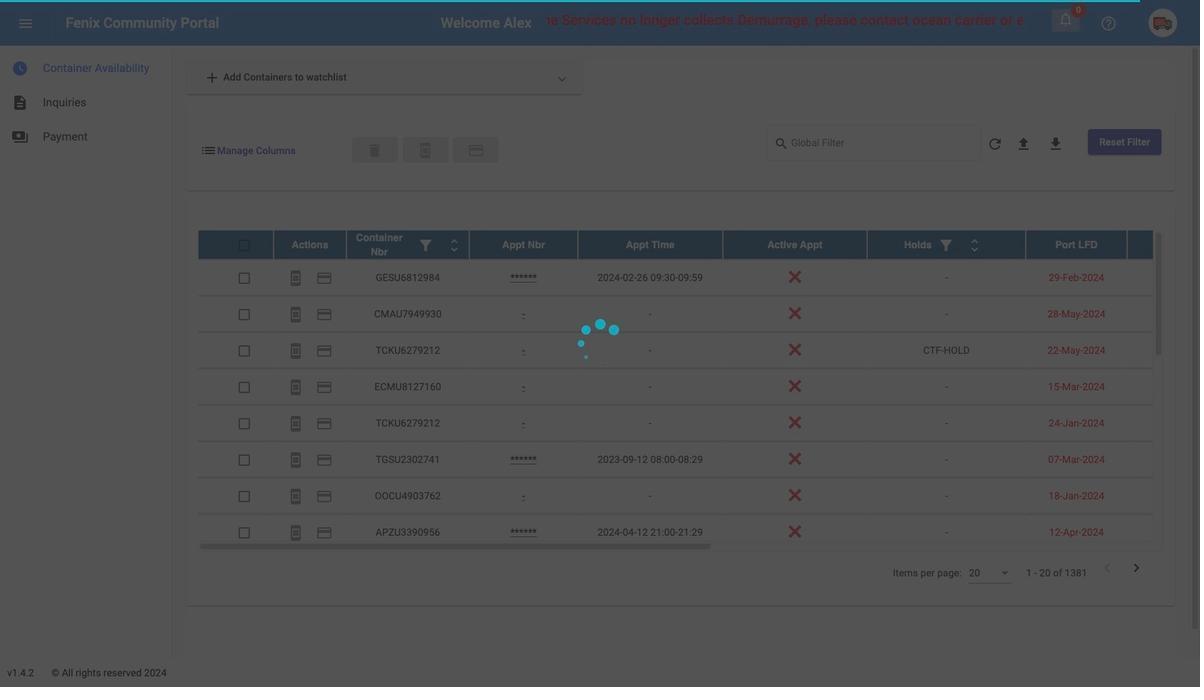 Task type: locate. For each thing, give the bounding box(es) containing it.
grid
[[198, 231, 1200, 552]]

9 row from the top
[[198, 515, 1200, 552]]

2 column header from the left
[[346, 231, 469, 259]]

Global Watchlist Filter field
[[791, 140, 973, 151]]

cell
[[1127, 260, 1200, 296], [1127, 297, 1200, 332], [1127, 333, 1200, 369], [1127, 369, 1200, 405], [1127, 406, 1200, 442], [1127, 442, 1200, 478], [1127, 479, 1200, 514], [1127, 515, 1200, 551]]

8 column header from the left
[[1127, 231, 1200, 259]]

2 cell from the top
[[1127, 297, 1200, 332]]

7 row from the top
[[198, 442, 1200, 479]]

1 column header from the left
[[274, 231, 346, 259]]

6 column header from the left
[[867, 231, 1026, 259]]

no color image
[[17, 15, 34, 32], [1047, 136, 1064, 153], [417, 142, 434, 159], [417, 237, 434, 255], [446, 237, 463, 255], [966, 237, 983, 255], [316, 270, 333, 287], [287, 307, 304, 324], [316, 307, 333, 324], [287, 489, 304, 506], [287, 525, 304, 543], [316, 525, 333, 543], [1099, 560, 1116, 577]]

8 row from the top
[[198, 479, 1200, 515]]

no color image
[[1057, 11, 1075, 28], [1100, 15, 1117, 32], [11, 60, 29, 77], [11, 94, 29, 111], [11, 129, 29, 146], [774, 135, 791, 153], [987, 136, 1004, 153], [1015, 136, 1032, 153], [200, 142, 217, 159], [468, 142, 485, 159], [938, 237, 955, 255], [287, 270, 304, 287], [287, 343, 304, 360], [316, 343, 333, 360], [287, 380, 304, 397], [316, 380, 333, 397], [287, 416, 304, 433], [316, 416, 333, 433], [287, 452, 304, 470], [316, 452, 333, 470], [316, 489, 333, 506], [1128, 560, 1145, 577]]

1 cell from the top
[[1127, 260, 1200, 296]]

navigation
[[0, 46, 171, 154]]

7 column header from the left
[[1026, 231, 1127, 259]]

row
[[198, 231, 1200, 260], [198, 260, 1200, 297], [198, 297, 1200, 333], [198, 333, 1200, 369], [198, 369, 1200, 406], [198, 406, 1200, 442], [198, 442, 1200, 479], [198, 479, 1200, 515], [198, 515, 1200, 552]]

column header
[[274, 231, 346, 259], [346, 231, 469, 259], [469, 231, 578, 259], [578, 231, 723, 259], [723, 231, 867, 259], [867, 231, 1026, 259], [1026, 231, 1127, 259], [1127, 231, 1200, 259]]

6 row from the top
[[198, 406, 1200, 442]]

6 cell from the top
[[1127, 442, 1200, 478]]

3 row from the top
[[198, 297, 1200, 333]]

5 cell from the top
[[1127, 406, 1200, 442]]



Task type: describe. For each thing, give the bounding box(es) containing it.
4 cell from the top
[[1127, 369, 1200, 405]]

2 row from the top
[[198, 260, 1200, 297]]

delete image
[[366, 142, 383, 159]]

1 row from the top
[[198, 231, 1200, 260]]

3 cell from the top
[[1127, 333, 1200, 369]]

4 row from the top
[[198, 333, 1200, 369]]

8 cell from the top
[[1127, 515, 1200, 551]]

3 column header from the left
[[469, 231, 578, 259]]

5 column header from the left
[[723, 231, 867, 259]]

4 column header from the left
[[578, 231, 723, 259]]

5 row from the top
[[198, 369, 1200, 406]]

7 cell from the top
[[1127, 479, 1200, 514]]



Task type: vqa. For each thing, say whether or not it's contained in the screenshot.
the middle Container
no



